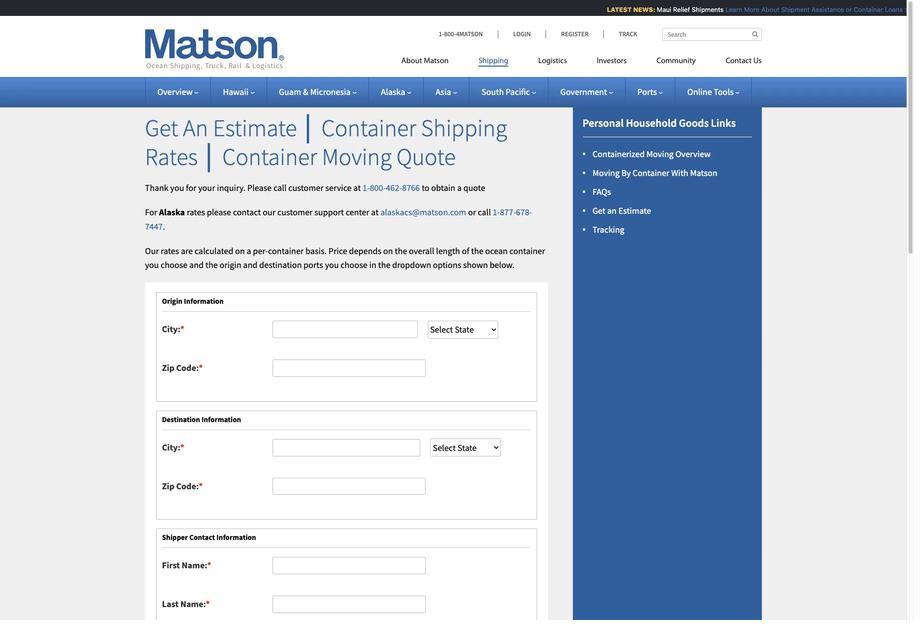Task type: describe. For each thing, give the bounding box(es) containing it.
learn more about shipment assistance or container loans > link
[[721, 5, 904, 13]]

1 vertical spatial call
[[478, 206, 491, 218]]

faqs
[[593, 186, 611, 197]]

&
[[303, 86, 308, 97]]

moving by container with matson link
[[593, 167, 718, 179]]

0 vertical spatial customer
[[288, 182, 324, 194]]

guam & micronesia
[[279, 86, 351, 97]]

destination information
[[162, 415, 241, 424]]

guam & micronesia link
[[279, 86, 357, 97]]

household
[[626, 116, 677, 130]]

quote
[[463, 182, 485, 194]]

1-800-462-8766 link
[[363, 182, 420, 194]]

shipment
[[777, 5, 806, 13]]

0 vertical spatial overview
[[157, 86, 193, 97]]

2 horizontal spatial moving
[[647, 148, 674, 160]]

destination
[[162, 415, 200, 424]]

city: for destination
[[162, 442, 180, 453]]

moving inside get an estimate │ container shipping rates │ container moving quote
[[322, 142, 392, 171]]

shipper
[[162, 533, 188, 542]]

ports
[[304, 259, 323, 271]]

alaska link
[[381, 86, 411, 97]]

zip code: * for destination
[[162, 480, 203, 492]]

please
[[247, 182, 272, 194]]

at for service
[[353, 182, 361, 194]]

dropdown
[[392, 259, 431, 271]]

contact us
[[726, 57, 762, 65]]

learn
[[721, 5, 738, 13]]

overview link
[[157, 86, 199, 97]]

government link
[[560, 86, 613, 97]]

shipper contact information
[[162, 533, 256, 542]]

1 and from the left
[[189, 259, 204, 271]]

containerized moving overview link
[[593, 148, 711, 160]]

obtain
[[431, 182, 455, 194]]

1-877-678- 7447 link
[[145, 206, 532, 232]]

about inside "link"
[[401, 57, 422, 65]]

the right in
[[378, 259, 390, 271]]

1 horizontal spatial you
[[170, 182, 184, 194]]

south pacific link
[[482, 86, 536, 97]]

matson inside personal household goods links section
[[690, 167, 718, 179]]

our
[[145, 245, 159, 256]]

thank you for your inquiry. please call customer service at 1-800-462-8766 to obtain a quote
[[145, 182, 485, 194]]

0 vertical spatial about
[[757, 5, 775, 13]]

678-
[[516, 206, 532, 218]]

containerized moving overview
[[593, 148, 711, 160]]

personal
[[583, 116, 624, 130]]

information for origin information
[[184, 297, 224, 306]]

per-
[[253, 245, 268, 256]]

zip for destination information
[[162, 480, 174, 492]]

origin
[[162, 297, 182, 306]]

online tools link
[[687, 86, 740, 97]]

about matson
[[401, 57, 449, 65]]

1 choose from the left
[[161, 259, 187, 271]]

are
[[181, 245, 193, 256]]

investors
[[597, 57, 627, 65]]

0 vertical spatial or
[[842, 5, 848, 13]]

at for center
[[371, 206, 379, 218]]

.
[[163, 221, 165, 232]]

last
[[162, 598, 179, 610]]

container down alaska 'link'
[[321, 113, 416, 143]]

hawaii link
[[223, 86, 254, 97]]

first
[[162, 560, 180, 571]]

0 horizontal spatial alaska
[[159, 206, 185, 218]]

our rates are calculated on a per-container basis. price depends on the overall length of the ocean container you choose and the origin and destination ports you choose in the dropdown options shown below.
[[145, 245, 545, 271]]

0 horizontal spatial │
[[203, 142, 218, 171]]

latest
[[603, 5, 628, 13]]

length
[[436, 245, 460, 256]]

our
[[263, 206, 276, 218]]

city: * for origin
[[162, 324, 184, 335]]

0 horizontal spatial you
[[145, 259, 159, 271]]

alaskacs@matson.com link
[[380, 206, 466, 218]]

hawaii
[[223, 86, 249, 97]]

0 vertical spatial rates
[[187, 206, 205, 218]]

1 vertical spatial 800-
[[370, 182, 386, 194]]

city: for origin
[[162, 324, 180, 335]]

goods
[[679, 116, 709, 130]]

personal household goods links
[[583, 116, 736, 130]]

name: for first name:
[[182, 560, 207, 571]]

1 container from the left
[[268, 245, 304, 256]]

1-877-678- 7447
[[145, 206, 532, 232]]

shipments
[[688, 5, 719, 13]]

more
[[740, 5, 755, 13]]

1 on from the left
[[235, 245, 245, 256]]

service
[[325, 182, 352, 194]]

4matson
[[456, 30, 483, 38]]

support
[[314, 206, 344, 218]]

zip for origin information
[[162, 362, 174, 374]]

assistance
[[807, 5, 840, 13]]

moving by container with matson
[[593, 167, 718, 179]]

in
[[369, 259, 376, 271]]

for
[[186, 182, 196, 194]]

options
[[433, 259, 461, 271]]

2 vertical spatial information
[[216, 533, 256, 542]]

2 container from the left
[[510, 245, 545, 256]]

1- for 877-
[[493, 206, 500, 218]]

matson inside "link"
[[424, 57, 449, 65]]

containerized
[[593, 148, 645, 160]]

1 horizontal spatial │
[[302, 113, 317, 143]]

loans
[[881, 5, 899, 13]]

2 horizontal spatial you
[[325, 259, 339, 271]]

>
[[900, 5, 904, 13]]

depends
[[349, 245, 381, 256]]

0 horizontal spatial or
[[468, 206, 476, 218]]

quote
[[396, 142, 456, 171]]

the up dropdown
[[395, 245, 407, 256]]

get an estimate │ container shipping rates │ container moving quote
[[145, 113, 507, 171]]

news:
[[629, 5, 651, 13]]

login link
[[498, 30, 546, 38]]

south
[[482, 86, 504, 97]]

origin
[[220, 259, 241, 271]]

blue matson logo with ocean, shipping, truck, rail and logistics written beneath it. image
[[145, 29, 284, 70]]

contact inside contact us link
[[726, 57, 752, 65]]

overview inside personal household goods links section
[[675, 148, 711, 160]]

contact
[[233, 206, 261, 218]]

asia link
[[436, 86, 457, 97]]

track link
[[603, 30, 637, 38]]



Task type: vqa. For each thing, say whether or not it's contained in the screenshot.
Contact to the top
yes



Task type: locate. For each thing, give the bounding box(es) containing it.
container up the below.
[[510, 245, 545, 256]]

container inside personal household goods links section
[[633, 167, 669, 179]]

shipping link
[[464, 52, 523, 73]]

matson up asia
[[424, 57, 449, 65]]

1 horizontal spatial at
[[371, 206, 379, 218]]

container left loans
[[850, 5, 879, 13]]

maui
[[653, 5, 667, 13]]

customer right our
[[277, 206, 313, 218]]

estimate down hawaii link
[[213, 113, 297, 143]]

1- for 800-
[[439, 30, 444, 38]]

8766
[[402, 182, 420, 194]]

guam
[[279, 86, 301, 97]]

1 horizontal spatial matson
[[690, 167, 718, 179]]

inquiry.
[[217, 182, 246, 194]]

shipping down asia "link"
[[421, 113, 507, 143]]

personal household goods links section
[[560, 92, 774, 620]]

thank
[[145, 182, 168, 194]]

1 vertical spatial customer
[[277, 206, 313, 218]]

0 horizontal spatial container
[[268, 245, 304, 256]]

shipping inside top menu navigation
[[479, 57, 508, 65]]

logistics
[[538, 57, 567, 65]]

0 vertical spatial zip code: *
[[162, 362, 203, 374]]

city: down origin
[[162, 324, 180, 335]]

rates left are
[[161, 245, 179, 256]]

1- inside 1-877-678- 7447
[[493, 206, 500, 218]]

online tools
[[687, 86, 734, 97]]

0 horizontal spatial call
[[273, 182, 287, 194]]

1 horizontal spatial call
[[478, 206, 491, 218]]

track
[[619, 30, 637, 38]]

online
[[687, 86, 712, 97]]

0 vertical spatial 800-
[[444, 30, 456, 38]]

shipping inside get an estimate │ container shipping rates │ container moving quote
[[421, 113, 507, 143]]

about matson link
[[401, 52, 464, 73]]

a left per-
[[247, 245, 251, 256]]

│ down &
[[302, 113, 317, 143]]

alaska down about matson
[[381, 86, 405, 97]]

zip code: * for origin
[[162, 362, 203, 374]]

0 vertical spatial city:
[[162, 324, 180, 335]]

top menu navigation
[[401, 52, 762, 73]]

1 zip from the top
[[162, 362, 174, 374]]

at right center
[[371, 206, 379, 218]]

last name: *
[[162, 598, 210, 610]]

code: for origin
[[176, 362, 199, 374]]

about up alaska 'link'
[[401, 57, 422, 65]]

0 horizontal spatial moving
[[322, 142, 392, 171]]

1 code: from the top
[[176, 362, 199, 374]]

shipping up south
[[479, 57, 508, 65]]

information for destination information
[[202, 415, 241, 424]]

moving up the moving by container with matson link
[[647, 148, 674, 160]]

0 horizontal spatial estimate
[[213, 113, 297, 143]]

city: * down origin
[[162, 324, 184, 335]]

1 horizontal spatial container
[[510, 245, 545, 256]]

city: * down destination
[[162, 442, 184, 453]]

2 zip from the top
[[162, 480, 174, 492]]

of
[[462, 245, 469, 256]]

1 vertical spatial rates
[[161, 245, 179, 256]]

choose
[[161, 259, 187, 271], [341, 259, 367, 271]]

get for get an estimate
[[593, 205, 605, 216]]

877-
[[500, 206, 516, 218]]

container up 'please'
[[222, 142, 317, 171]]

alaska
[[381, 86, 405, 97], [159, 206, 185, 218]]

2 zip code: * from the top
[[162, 480, 203, 492]]

2 horizontal spatial 1-
[[493, 206, 500, 218]]

│ up your
[[203, 142, 218, 171]]

contact left us
[[726, 57, 752, 65]]

faqs link
[[593, 186, 611, 197]]

information
[[184, 297, 224, 306], [202, 415, 241, 424], [216, 533, 256, 542]]

1- left 4matson
[[439, 30, 444, 38]]

0 horizontal spatial on
[[235, 245, 245, 256]]

1 vertical spatial zip code: *
[[162, 480, 203, 492]]

search image
[[752, 31, 758, 37]]

0 vertical spatial zip
[[162, 362, 174, 374]]

1 horizontal spatial choose
[[341, 259, 367, 271]]

choose down are
[[161, 259, 187, 271]]

800- up about matson "link"
[[444, 30, 456, 38]]

on
[[235, 245, 245, 256], [383, 245, 393, 256]]

0 vertical spatial name:
[[182, 560, 207, 571]]

zip code: *
[[162, 362, 203, 374], [162, 480, 203, 492]]

tracking
[[593, 224, 624, 235]]

1 vertical spatial 1-
[[363, 182, 370, 194]]

0 vertical spatial information
[[184, 297, 224, 306]]

Search search field
[[662, 28, 762, 41]]

for
[[145, 206, 157, 218]]

1 horizontal spatial rates
[[187, 206, 205, 218]]

get inside personal household goods links section
[[593, 205, 605, 216]]

1 vertical spatial overview
[[675, 148, 711, 160]]

1- left 678-
[[493, 206, 500, 218]]

1 vertical spatial get
[[593, 205, 605, 216]]

investors link
[[582, 52, 642, 73]]

logistics link
[[523, 52, 582, 73]]

name: for last name:
[[180, 598, 206, 610]]

you down price
[[325, 259, 339, 271]]

0 horizontal spatial 800-
[[370, 182, 386, 194]]

overall
[[409, 245, 434, 256]]

register
[[561, 30, 589, 38]]

None search field
[[662, 28, 762, 41]]

1 vertical spatial zip
[[162, 480, 174, 492]]

community link
[[642, 52, 711, 73]]

at
[[353, 182, 361, 194], [371, 206, 379, 218]]

container
[[268, 245, 304, 256], [510, 245, 545, 256]]

on right depends
[[383, 245, 393, 256]]

name:
[[182, 560, 207, 571], [180, 598, 206, 610]]

estimate for an
[[213, 113, 297, 143]]

container down the containerized moving overview
[[633, 167, 669, 179]]

a left quote
[[457, 182, 462, 194]]

None text field
[[273, 321, 418, 338], [273, 557, 426, 574], [273, 596, 426, 613], [273, 321, 418, 338], [273, 557, 426, 574], [273, 596, 426, 613]]

1 vertical spatial about
[[401, 57, 422, 65]]

1 vertical spatial alaska
[[159, 206, 185, 218]]

rates
[[145, 142, 198, 171]]

estimate for an
[[618, 205, 651, 216]]

you
[[170, 182, 184, 194], [145, 259, 159, 271], [325, 259, 339, 271]]

south pacific
[[482, 86, 530, 97]]

latest news: maui relief shipments learn more about shipment assistance or container loans >
[[603, 5, 904, 13]]

0 horizontal spatial a
[[247, 245, 251, 256]]

ports
[[637, 86, 657, 97]]

1 vertical spatial shipping
[[421, 113, 507, 143]]

code:
[[176, 362, 199, 374], [176, 480, 199, 492]]

about
[[757, 5, 775, 13], [401, 57, 422, 65]]

1 vertical spatial at
[[371, 206, 379, 218]]

tracking link
[[593, 224, 624, 235]]

rates inside our rates are calculated on a per-container basis. price depends on the overall length of the ocean container you choose and the origin and destination ports you choose in the dropdown options shown below.
[[161, 245, 179, 256]]

alaska up '.'
[[159, 206, 185, 218]]

2 city: from the top
[[162, 442, 180, 453]]

0 vertical spatial shipping
[[479, 57, 508, 65]]

1 vertical spatial contact
[[189, 533, 215, 542]]

0 vertical spatial city: *
[[162, 324, 184, 335]]

get an estimate link
[[593, 205, 651, 216]]

you down our
[[145, 259, 159, 271]]

us
[[753, 57, 762, 65]]

call right 'please'
[[273, 182, 287, 194]]

get an estimate
[[593, 205, 651, 216]]

1 horizontal spatial 800-
[[444, 30, 456, 38]]

0 vertical spatial code:
[[176, 362, 199, 374]]

1 vertical spatial a
[[247, 245, 251, 256]]

0 vertical spatial matson
[[424, 57, 449, 65]]

alaskacs@matson.com
[[380, 206, 466, 218]]

contact us link
[[711, 52, 762, 73]]

relief
[[669, 5, 686, 13]]

rates
[[187, 206, 205, 218], [161, 245, 179, 256]]

basis.
[[305, 245, 327, 256]]

by
[[621, 167, 631, 179]]

first name: *
[[162, 560, 211, 571]]

0 vertical spatial estimate
[[213, 113, 297, 143]]

a inside our rates are calculated on a per-container basis. price depends on the overall length of the ocean container you choose and the origin and destination ports you choose in the dropdown options shown below.
[[247, 245, 251, 256]]

0 horizontal spatial matson
[[424, 57, 449, 65]]

the right of
[[471, 245, 483, 256]]

customer
[[288, 182, 324, 194], [277, 206, 313, 218]]

None text field
[[273, 360, 426, 377], [273, 439, 420, 456], [273, 478, 426, 495], [273, 360, 426, 377], [273, 439, 420, 456], [273, 478, 426, 495]]

choose down depends
[[341, 259, 367, 271]]

on up origin
[[235, 245, 245, 256]]

1 horizontal spatial and
[[243, 259, 258, 271]]

moving
[[322, 142, 392, 171], [647, 148, 674, 160], [593, 167, 620, 179]]

0 vertical spatial at
[[353, 182, 361, 194]]

an
[[607, 205, 617, 216]]

2 choose from the left
[[341, 259, 367, 271]]

customer up for alaska rates please contact our customer support center at alaskacs@matson.com or call at the top
[[288, 182, 324, 194]]

with
[[671, 167, 688, 179]]

1 horizontal spatial on
[[383, 245, 393, 256]]

please
[[207, 206, 231, 218]]

1 city: * from the top
[[162, 324, 184, 335]]

1 horizontal spatial a
[[457, 182, 462, 194]]

1 horizontal spatial estimate
[[618, 205, 651, 216]]

city:
[[162, 324, 180, 335], [162, 442, 180, 453]]

or right assistance
[[842, 5, 848, 13]]

1 horizontal spatial get
[[593, 205, 605, 216]]

ocean
[[485, 245, 508, 256]]

2 code: from the top
[[176, 480, 199, 492]]

2 city: * from the top
[[162, 442, 184, 453]]

shipping
[[479, 57, 508, 65], [421, 113, 507, 143]]

pacific
[[506, 86, 530, 97]]

ports link
[[637, 86, 663, 97]]

destination
[[259, 259, 302, 271]]

0 vertical spatial a
[[457, 182, 462, 194]]

0 vertical spatial alaska
[[381, 86, 405, 97]]

call left the 877-
[[478, 206, 491, 218]]

get inside get an estimate │ container shipping rates │ container moving quote
[[145, 113, 178, 143]]

0 horizontal spatial at
[[353, 182, 361, 194]]

0 horizontal spatial 1-
[[363, 182, 370, 194]]

the down calculated
[[205, 259, 218, 271]]

1 vertical spatial name:
[[180, 598, 206, 610]]

government
[[560, 86, 607, 97]]

and down per-
[[243, 259, 258, 271]]

0 horizontal spatial contact
[[189, 533, 215, 542]]

your
[[198, 182, 215, 194]]

0 horizontal spatial get
[[145, 113, 178, 143]]

1 horizontal spatial or
[[842, 5, 848, 13]]

1 city: from the top
[[162, 324, 180, 335]]

matson right with
[[690, 167, 718, 179]]

2 on from the left
[[383, 245, 393, 256]]

moving up faqs
[[593, 167, 620, 179]]

estimate inside personal household goods links section
[[618, 205, 651, 216]]

1 horizontal spatial contact
[[726, 57, 752, 65]]

rates left the please
[[187, 206, 205, 218]]

and down are
[[189, 259, 204, 271]]

city: down destination
[[162, 442, 180, 453]]

1 horizontal spatial 1-
[[439, 30, 444, 38]]

0 vertical spatial call
[[273, 182, 287, 194]]

moving up service
[[322, 142, 392, 171]]

2 vertical spatial 1-
[[493, 206, 500, 218]]

about right more at the right of page
[[757, 5, 775, 13]]

1 horizontal spatial about
[[757, 5, 775, 13]]

get for get an estimate │ container shipping rates │ container moving quote
[[145, 113, 178, 143]]

1 vertical spatial city:
[[162, 442, 180, 453]]

1 horizontal spatial overview
[[675, 148, 711, 160]]

center
[[346, 206, 369, 218]]

0 vertical spatial get
[[145, 113, 178, 143]]

1- up center
[[363, 182, 370, 194]]

below.
[[490, 259, 515, 271]]

0 horizontal spatial and
[[189, 259, 204, 271]]

800- left 8766
[[370, 182, 386, 194]]

overview up with
[[675, 148, 711, 160]]

1 vertical spatial estimate
[[618, 205, 651, 216]]

micronesia
[[310, 86, 351, 97]]

1 zip code: * from the top
[[162, 362, 203, 374]]

estimate inside get an estimate │ container shipping rates │ container moving quote
[[213, 113, 297, 143]]

you left for on the top of page
[[170, 182, 184, 194]]

name: right first at the bottom of the page
[[182, 560, 207, 571]]

1 vertical spatial code:
[[176, 480, 199, 492]]

1 vertical spatial matson
[[690, 167, 718, 179]]

0 horizontal spatial rates
[[161, 245, 179, 256]]

0 horizontal spatial about
[[401, 57, 422, 65]]

0 horizontal spatial overview
[[157, 86, 193, 97]]

city: * for destination
[[162, 442, 184, 453]]

1 vertical spatial information
[[202, 415, 241, 424]]

1-800-4matson link
[[439, 30, 498, 38]]

estimate right an
[[618, 205, 651, 216]]

2 and from the left
[[243, 259, 258, 271]]

0 vertical spatial contact
[[726, 57, 752, 65]]

at right service
[[353, 182, 361, 194]]

code: for destination
[[176, 480, 199, 492]]

name: right last
[[180, 598, 206, 610]]

contact right shipper
[[189, 533, 215, 542]]

overview up an
[[157, 86, 193, 97]]

1 vertical spatial or
[[468, 206, 476, 218]]

1 vertical spatial city: *
[[162, 442, 184, 453]]

0 horizontal spatial choose
[[161, 259, 187, 271]]

container up destination
[[268, 245, 304, 256]]

1 horizontal spatial moving
[[593, 167, 620, 179]]

for alaska rates please contact our customer support center at alaskacs@matson.com or call
[[145, 206, 493, 218]]

0 vertical spatial 1-
[[439, 30, 444, 38]]

or down quote
[[468, 206, 476, 218]]

calculated
[[195, 245, 233, 256]]

1 horizontal spatial alaska
[[381, 86, 405, 97]]

7447
[[145, 221, 163, 232]]



